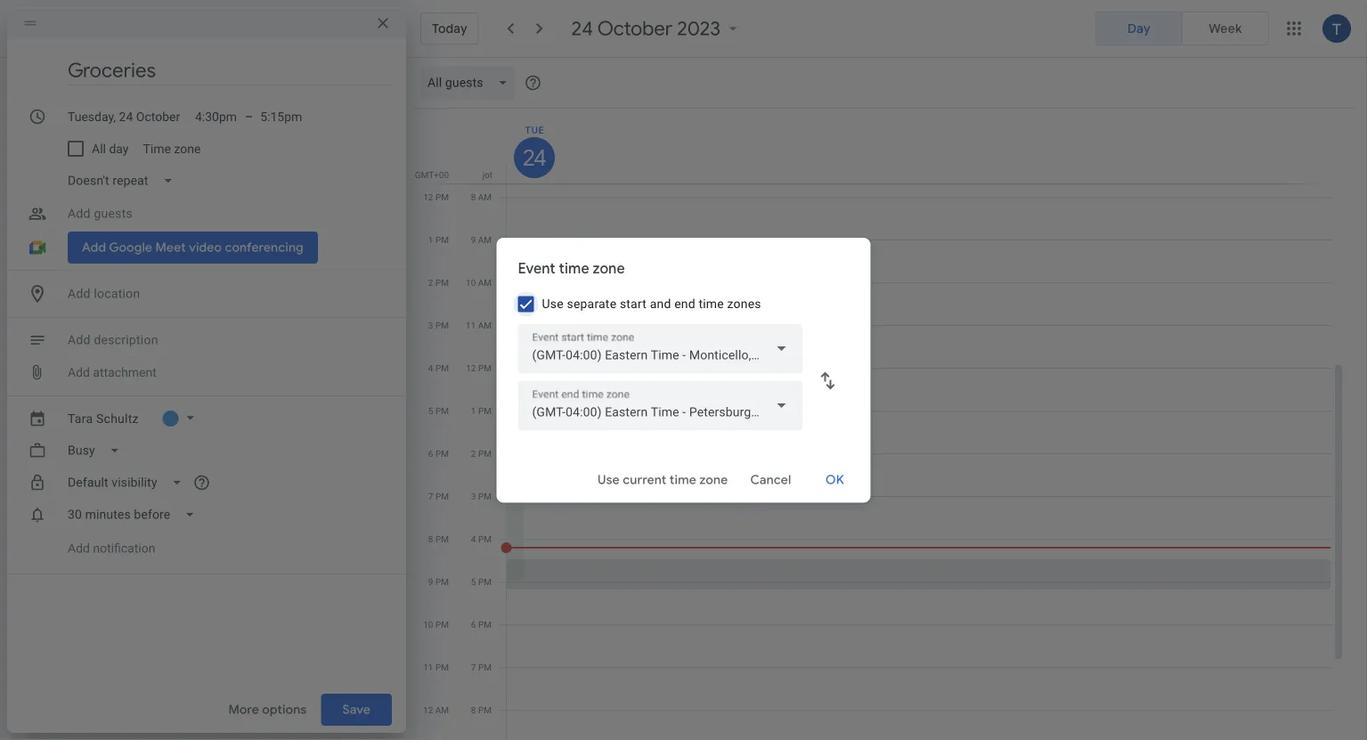 Task type: vqa. For each thing, say whether or not it's contained in the screenshot.
bottom '1 PM'
yes



Task type: describe. For each thing, give the bounding box(es) containing it.
1 vertical spatial 7 pm
[[471, 662, 492, 672]]

all
[[92, 141, 106, 156]]

0 vertical spatial 12
[[423, 192, 433, 202]]

use separate start and end time zones
[[542, 296, 761, 311]]

0 vertical spatial 7 pm
[[428, 491, 449, 501]]

appointments grid
[[413, 109, 1346, 740]]

24 october 2023
[[572, 16, 721, 41]]

appointments
[[527, 244, 596, 256]]

today button
[[420, 12, 479, 45]]

event
[[518, 259, 555, 277]]

10 for 10 am
[[466, 277, 476, 288]]

24
[[572, 16, 594, 41]]

zones
[[727, 296, 761, 311]]

1 vertical spatial 8
[[428, 534, 433, 544]]

add notification
[[68, 541, 155, 556]]

0 horizontal spatial 3
[[428, 320, 433, 330]]

1 horizontal spatial 4 pm
[[471, 534, 492, 544]]

am for 9 am
[[478, 234, 492, 245]]

0 horizontal spatial 5 pm
[[428, 405, 449, 416]]

time zone
[[143, 141, 201, 156]]

0 vertical spatial time
[[559, 259, 589, 277]]

1 vertical spatial 2 pm
[[471, 448, 492, 459]]

option group containing day
[[1096, 12, 1269, 45]]

0 horizontal spatial 2
[[428, 277, 433, 288]]

1 horizontal spatial 5 pm
[[471, 576, 492, 587]]

0 vertical spatial 8 pm
[[428, 534, 449, 544]]

0 vertical spatial 7
[[428, 491, 433, 501]]

11 am
[[466, 320, 492, 330]]

0 horizontal spatial 6 pm
[[428, 448, 449, 459]]

event time zone dialog
[[497, 238, 871, 503]]

use for use separate start and end time zones
[[542, 296, 564, 311]]

ok
[[826, 472, 844, 487]]

add attachment button
[[61, 356, 164, 388]]

1 horizontal spatial 2
[[471, 448, 476, 459]]

to element
[[245, 109, 253, 124]]

notification
[[93, 541, 155, 556]]

0 horizontal spatial 2 pm
[[428, 277, 449, 288]]

october
[[598, 16, 673, 41]]

0 horizontal spatial 1
[[428, 234, 433, 245]]

am for 10 am
[[478, 277, 492, 288]]

9 am
[[471, 234, 492, 245]]

2 vertical spatial 12
[[423, 705, 433, 715]]

end
[[674, 296, 695, 311]]

am for 11 am
[[478, 320, 492, 330]]

2 vertical spatial 8
[[471, 705, 476, 715]]

am for 8 am
[[478, 192, 492, 202]]

0 vertical spatial 8
[[471, 192, 476, 202]]

cancel button
[[742, 458, 799, 501]]

add notification button
[[61, 533, 163, 565]]

zone inside button
[[174, 141, 201, 156]]

column header inside appointments grid
[[506, 109, 1332, 183]]

add for add notification
[[68, 541, 90, 556]]

add attachment
[[68, 365, 157, 380]]

time inside use current time zone button
[[670, 472, 697, 487]]

11 for 11 am
[[466, 320, 476, 330]]

12 am
[[423, 705, 449, 715]]

separate
[[567, 296, 617, 311]]

today
[[432, 21, 467, 36]]

1 horizontal spatial 4
[[471, 534, 476, 544]]

24 october 2023 button
[[564, 16, 749, 41]]

1 vertical spatial 1
[[471, 405, 476, 416]]

add for add attachment
[[68, 365, 90, 380]]

10 pm
[[423, 619, 449, 630]]

8 am
[[471, 192, 492, 202]]

1 horizontal spatial 12 pm
[[466, 363, 492, 373]]

zone inside button
[[700, 472, 728, 487]]

time
[[143, 141, 171, 156]]

schultz
[[96, 411, 139, 426]]



Task type: locate. For each thing, give the bounding box(es) containing it.
am
[[478, 192, 492, 202], [478, 234, 492, 245], [478, 277, 492, 288], [478, 320, 492, 330], [435, 705, 449, 715]]

jot
[[482, 169, 493, 180]]

1 vertical spatial 4
[[471, 534, 476, 544]]

8
[[471, 192, 476, 202], [428, 534, 433, 544], [471, 705, 476, 715]]

1 horizontal spatial 6
[[471, 619, 476, 630]]

9 pm
[[428, 576, 449, 587]]

2 vertical spatial zone
[[700, 472, 728, 487]]

2
[[428, 277, 433, 288], [471, 448, 476, 459]]

0 vertical spatial 6 pm
[[428, 448, 449, 459]]

10 up the 11 am
[[466, 277, 476, 288]]

10 for 10 pm
[[423, 619, 433, 630]]

8 up 9 pm
[[428, 534, 433, 544]]

1 vertical spatial 7
[[471, 662, 476, 672]]

zone
[[174, 141, 201, 156], [593, 259, 625, 277], [700, 472, 728, 487]]

6 pm
[[428, 448, 449, 459], [471, 619, 492, 630]]

2 horizontal spatial time
[[699, 296, 724, 311]]

1 horizontal spatial 2 pm
[[471, 448, 492, 459]]

1 vertical spatial 10
[[423, 619, 433, 630]]

1 horizontal spatial 3
[[471, 491, 476, 501]]

add
[[68, 365, 90, 380], [68, 541, 90, 556]]

1 horizontal spatial 7 pm
[[471, 662, 492, 672]]

1 vertical spatial 12 pm
[[466, 363, 492, 373]]

4
[[428, 363, 433, 373], [471, 534, 476, 544]]

and
[[650, 296, 671, 311]]

1 pm left 9 am
[[428, 234, 449, 245]]

0 vertical spatial add
[[68, 365, 90, 380]]

0 horizontal spatial use
[[542, 296, 564, 311]]

0 vertical spatial 10
[[466, 277, 476, 288]]

swap time zones image
[[817, 370, 839, 391]]

zone right time
[[174, 141, 201, 156]]

1 vertical spatial 5 pm
[[471, 576, 492, 587]]

–
[[245, 109, 253, 124]]

12 pm
[[423, 192, 449, 202], [466, 363, 492, 373]]

use down event
[[542, 296, 564, 311]]

1 horizontal spatial zone
[[593, 259, 625, 277]]

event time zone
[[518, 259, 625, 277]]

2023
[[677, 16, 721, 41]]

am down 11 pm
[[435, 705, 449, 715]]

am down 10 am at top
[[478, 320, 492, 330]]

1 pm down the 11 am
[[471, 405, 492, 416]]

0 vertical spatial 6
[[428, 448, 433, 459]]

0 vertical spatial 4 pm
[[428, 363, 449, 373]]

1 pm
[[428, 234, 449, 245], [471, 405, 492, 416]]

0 horizontal spatial 4 pm
[[428, 363, 449, 373]]

0 vertical spatial use
[[542, 296, 564, 311]]

11 for 11 pm
[[423, 662, 433, 672]]

0 vertical spatial zone
[[174, 141, 201, 156]]

12
[[423, 192, 433, 202], [466, 363, 476, 373], [423, 705, 433, 715]]

pm
[[436, 192, 449, 202], [436, 234, 449, 245], [436, 277, 449, 288], [436, 320, 449, 330], [436, 363, 449, 373], [478, 363, 492, 373], [436, 405, 449, 416], [478, 405, 492, 416], [436, 448, 449, 459], [478, 448, 492, 459], [436, 491, 449, 501], [478, 491, 492, 501], [436, 534, 449, 544], [478, 534, 492, 544], [436, 576, 449, 587], [478, 576, 492, 587], [436, 619, 449, 630], [478, 619, 492, 630], [436, 662, 449, 672], [478, 662, 492, 672], [478, 705, 492, 715]]

time
[[559, 259, 589, 277], [699, 296, 724, 311], [670, 472, 697, 487]]

day
[[1128, 20, 1151, 36]]

1 vertical spatial 4 pm
[[471, 534, 492, 544]]

Week radio
[[1182, 12, 1269, 45]]

0 vertical spatial 3
[[428, 320, 433, 330]]

8 pm up 9 pm
[[428, 534, 449, 544]]

3
[[428, 320, 433, 330], [471, 491, 476, 501]]

9 up 10 pm
[[428, 576, 433, 587]]

Add title text field
[[68, 57, 392, 84]]

1 horizontal spatial 5
[[471, 576, 476, 587]]

11 down 10 am at top
[[466, 320, 476, 330]]

3 pm
[[428, 320, 449, 330], [471, 491, 492, 501]]

1 horizontal spatial 11
[[466, 320, 476, 330]]

2 horizontal spatial zone
[[700, 472, 728, 487]]

2 add from the top
[[68, 541, 90, 556]]

time right end
[[699, 296, 724, 311]]

1 vertical spatial 1 pm
[[471, 405, 492, 416]]

use for use current time zone
[[598, 472, 620, 487]]

12 pm down the 11 am
[[466, 363, 492, 373]]

10 am
[[466, 277, 492, 288]]

use
[[542, 296, 564, 311], [598, 472, 620, 487]]

0 vertical spatial 9
[[471, 234, 476, 245]]

0 horizontal spatial 6
[[428, 448, 433, 459]]

all day
[[92, 141, 129, 156]]

None field
[[518, 324, 803, 373], [518, 381, 803, 430], [518, 324, 803, 373], [518, 381, 803, 430]]

0 horizontal spatial 9
[[428, 576, 433, 587]]

start
[[620, 296, 647, 311]]

1 vertical spatial 3 pm
[[471, 491, 492, 501]]

1 horizontal spatial use
[[598, 472, 620, 487]]

10
[[466, 277, 476, 288], [423, 619, 433, 630]]

7 pm
[[428, 491, 449, 501], [471, 662, 492, 672]]

am down 9 am
[[478, 277, 492, 288]]

0 vertical spatial 5
[[428, 405, 433, 416]]

0 horizontal spatial 12 pm
[[423, 192, 449, 202]]

9
[[471, 234, 476, 245], [428, 576, 433, 587]]

current
[[623, 472, 667, 487]]

12 pm down gmt+00 on the left top
[[423, 192, 449, 202]]

12 down the 11 am
[[466, 363, 476, 373]]

8 right the 12 am
[[471, 705, 476, 715]]

option group
[[1096, 12, 1269, 45]]

tara schultz
[[68, 411, 139, 426]]

12 down gmt+00 on the left top
[[423, 192, 433, 202]]

week
[[1209, 20, 1242, 36]]

1 horizontal spatial 3 pm
[[471, 491, 492, 501]]

1 vertical spatial time
[[699, 296, 724, 311]]

1 add from the top
[[68, 365, 90, 380]]

0 horizontal spatial 11
[[423, 662, 433, 672]]

1 vertical spatial add
[[68, 541, 90, 556]]

11 pm
[[423, 662, 449, 672]]

12 down 11 pm
[[423, 705, 433, 715]]

8 pm
[[428, 534, 449, 544], [471, 705, 492, 715]]

1 left 9 am
[[428, 234, 433, 245]]

1 vertical spatial 12
[[466, 363, 476, 373]]

0 horizontal spatial 8 pm
[[428, 534, 449, 544]]

1 vertical spatial zone
[[593, 259, 625, 277]]

zone left cancel
[[700, 472, 728, 487]]

11
[[466, 320, 476, 330], [423, 662, 433, 672]]

6
[[428, 448, 433, 459], [471, 619, 476, 630]]

gmt+00
[[415, 169, 449, 180]]

5 pm
[[428, 405, 449, 416], [471, 576, 492, 587]]

4 pm
[[428, 363, 449, 373], [471, 534, 492, 544]]

1 vertical spatial 2
[[471, 448, 476, 459]]

7
[[428, 491, 433, 501], [471, 662, 476, 672]]

0 vertical spatial 2
[[428, 277, 433, 288]]

attachment
[[93, 365, 157, 380]]

day
[[109, 141, 129, 156]]

0 vertical spatial 3 pm
[[428, 320, 449, 330]]

0 horizontal spatial 4
[[428, 363, 433, 373]]

add inside "button"
[[68, 365, 90, 380]]

9 for 9 am
[[471, 234, 476, 245]]

add left notification
[[68, 541, 90, 556]]

tara
[[68, 411, 93, 426]]

0 horizontal spatial 3 pm
[[428, 320, 449, 330]]

1 horizontal spatial 6 pm
[[471, 619, 492, 630]]

0 horizontal spatial 1 pm
[[428, 234, 449, 245]]

1
[[428, 234, 433, 245], [471, 405, 476, 416]]

1 vertical spatial 5
[[471, 576, 476, 587]]

column header
[[506, 109, 1332, 183]]

0 horizontal spatial 5
[[428, 405, 433, 416]]

0 horizontal spatial 7
[[428, 491, 433, 501]]

cancel
[[750, 472, 791, 487]]

1 horizontal spatial 9
[[471, 234, 476, 245]]

0 vertical spatial 1
[[428, 234, 433, 245]]

10 up 11 pm
[[423, 619, 433, 630]]

1 vertical spatial 6 pm
[[471, 619, 492, 630]]

7 up 9 pm
[[428, 491, 433, 501]]

0 horizontal spatial zone
[[174, 141, 201, 156]]

1 vertical spatial 3
[[471, 491, 476, 501]]

0 horizontal spatial 7 pm
[[428, 491, 449, 501]]

time down appointments
[[559, 259, 589, 277]]

7 pm right 11 pm
[[471, 662, 492, 672]]

zone up separate
[[593, 259, 625, 277]]

Day radio
[[1096, 12, 1183, 45]]

time right current
[[670, 472, 697, 487]]

1 horizontal spatial 8 pm
[[471, 705, 492, 715]]

1 vertical spatial 6
[[471, 619, 476, 630]]

1 vertical spatial 8 pm
[[471, 705, 492, 715]]

ok button
[[807, 458, 864, 501]]

11 up the 12 am
[[423, 662, 433, 672]]

0 vertical spatial 5 pm
[[428, 405, 449, 416]]

1 vertical spatial 9
[[428, 576, 433, 587]]

use current time zone button
[[591, 458, 735, 501]]

time zone button
[[136, 133, 208, 165]]

9 up 10 am at top
[[471, 234, 476, 245]]

1 down the 11 am
[[471, 405, 476, 416]]

use left current
[[598, 472, 620, 487]]

add left attachment
[[68, 365, 90, 380]]

7 pm up 9 pm
[[428, 491, 449, 501]]

use current time zone
[[598, 472, 728, 487]]

8 up 9 am
[[471, 192, 476, 202]]

add inside button
[[68, 541, 90, 556]]

7 right 11 pm
[[471, 662, 476, 672]]

1 horizontal spatial time
[[670, 472, 697, 487]]

0 vertical spatial 1 pm
[[428, 234, 449, 245]]

0 vertical spatial 4
[[428, 363, 433, 373]]

9 for 9 pm
[[428, 576, 433, 587]]

1 horizontal spatial 1
[[471, 405, 476, 416]]

2 pm
[[428, 277, 449, 288], [471, 448, 492, 459]]

1 horizontal spatial 7
[[471, 662, 476, 672]]

0 vertical spatial 2 pm
[[428, 277, 449, 288]]

1 vertical spatial use
[[598, 472, 620, 487]]

1 vertical spatial 11
[[423, 662, 433, 672]]

0 vertical spatial 12 pm
[[423, 192, 449, 202]]

am for 12 am
[[435, 705, 449, 715]]

1 horizontal spatial 10
[[466, 277, 476, 288]]

am down 8 am
[[478, 234, 492, 245]]

8 pm right the 12 am
[[471, 705, 492, 715]]

appointments button
[[505, 239, 1319, 582]]

am down jot
[[478, 192, 492, 202]]

1 horizontal spatial 1 pm
[[471, 405, 492, 416]]

5
[[428, 405, 433, 416], [471, 576, 476, 587]]

use inside use current time zone button
[[598, 472, 620, 487]]

2 vertical spatial time
[[670, 472, 697, 487]]

0 horizontal spatial time
[[559, 259, 589, 277]]

0 horizontal spatial 10
[[423, 619, 433, 630]]

0 vertical spatial 11
[[466, 320, 476, 330]]



